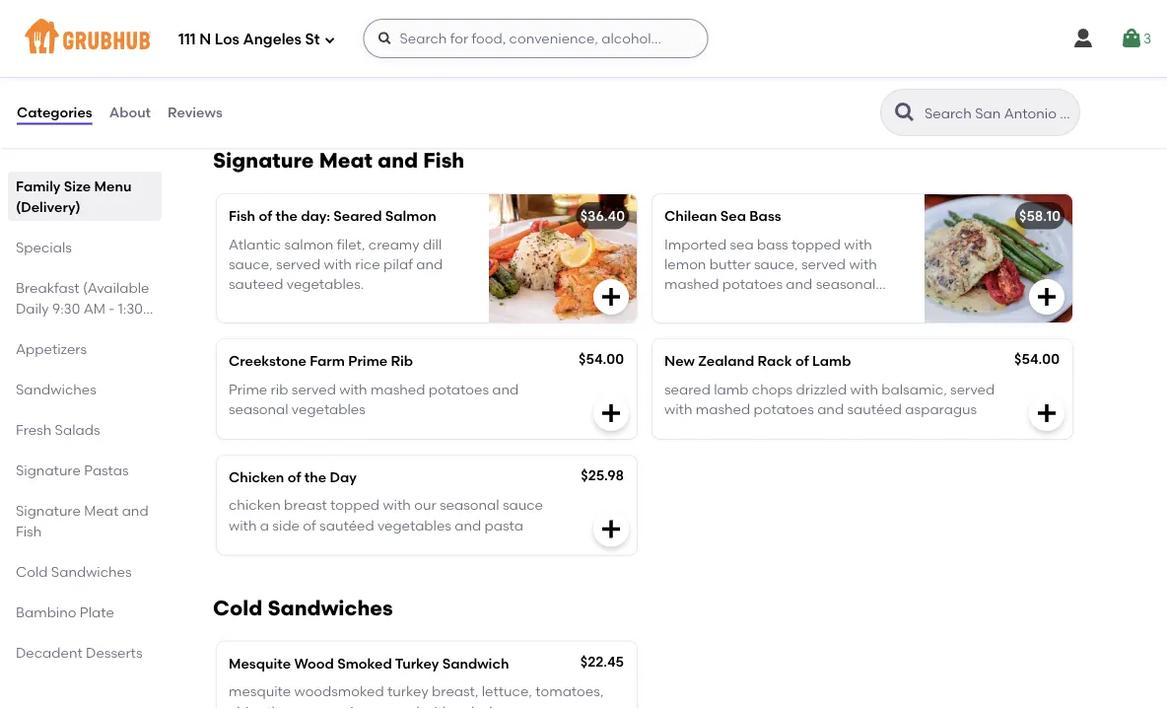 Task type: locate. For each thing, give the bounding box(es) containing it.
served right butter
[[802, 256, 846, 272]]

1 horizontal spatial meat
[[319, 148, 373, 173]]

signature down fresh salads
[[16, 462, 81, 478]]

0 horizontal spatial sauce,
[[229, 256, 273, 272]]

fish up salmon
[[423, 148, 465, 173]]

the for day
[[305, 469, 327, 486]]

bambino plate tab
[[16, 602, 154, 622]]

new
[[665, 353, 695, 369]]

0 vertical spatial mashed
[[665, 276, 719, 292]]

decadent desserts tab
[[16, 642, 154, 663]]

0 horizontal spatial vegetables
[[292, 401, 366, 417]]

fish of the day: seared salmon
[[229, 208, 437, 224]]

the
[[276, 208, 298, 224], [305, 469, 327, 486]]

1 vertical spatial cold
[[213, 596, 263, 621]]

1 vertical spatial signature meat and fish
[[16, 502, 149, 540]]

cold sandwiches up wood
[[213, 596, 393, 621]]

svg image for seared lamb chops drizzled with balsamic, served with mashed potatoes and sautéed asparagus
[[1036, 401, 1059, 425]]

of up breast
[[288, 469, 301, 486]]

side
[[273, 517, 300, 534]]

n
[[199, 31, 211, 48]]

served inside 'seared lamb chops drizzled with balsamic, served with mashed potatoes and sautéed asparagus'
[[951, 380, 995, 397]]

1 horizontal spatial prime
[[348, 353, 388, 369]]

svg image inside 3 button
[[1120, 27, 1144, 50]]

decadent
[[16, 644, 83, 661]]

woodsmoked
[[294, 683, 384, 700]]

2 horizontal spatial fish
[[423, 148, 465, 173]]

search icon image
[[894, 101, 917, 124]]

0 horizontal spatial topped
[[331, 497, 380, 514]]

signature meat and fish up fish of the day: seared salmon
[[213, 148, 465, 173]]

mashed inside 'seared lamb chops drizzled with balsamic, served with mashed potatoes and sautéed asparagus'
[[696, 401, 751, 417]]

zealand
[[699, 353, 755, 369]]

main navigation navigation
[[0, 0, 1168, 77]]

0 horizontal spatial sautéed
[[320, 517, 374, 534]]

mashed
[[665, 276, 719, 292], [371, 380, 426, 397], [696, 401, 751, 417]]

rib
[[391, 353, 413, 369]]

of right rack
[[796, 353, 809, 369]]

sauce,
[[229, 256, 273, 272], [754, 256, 799, 272]]

fresh salads
[[16, 421, 100, 438]]

0 horizontal spatial the
[[276, 208, 298, 224]]

1 horizontal spatial cold sandwiches
[[213, 596, 393, 621]]

meat up the seared
[[319, 148, 373, 173]]

0 horizontal spatial seasonal
[[229, 401, 289, 417]]

0 horizontal spatial prime
[[229, 380, 268, 397]]

signature pastas
[[16, 462, 129, 478]]

mashed down lamb in the right bottom of the page
[[696, 401, 751, 417]]

the left day:
[[276, 208, 298, 224]]

topped right bass
[[792, 236, 841, 252]]

1 vertical spatial mashed
[[371, 380, 426, 397]]

cold up bambino
[[16, 563, 48, 580]]

meat
[[319, 148, 373, 173], [84, 502, 119, 519]]

salads
[[55, 421, 100, 438]]

served down salmon
[[276, 256, 321, 272]]

$22.45
[[581, 653, 624, 670]]

sea
[[730, 236, 754, 252]]

1 horizontal spatial vegetables
[[378, 517, 452, 534]]

balsamic,
[[882, 380, 948, 397]]

breast,
[[432, 683, 479, 700]]

signature inside signature pastas tab
[[16, 462, 81, 478]]

0 vertical spatial vegetables
[[665, 296, 739, 312]]

topped
[[792, 236, 841, 252], [331, 497, 380, 514]]

svg image
[[1072, 27, 1096, 50], [1120, 27, 1144, 50], [324, 34, 336, 46], [600, 69, 623, 93], [600, 401, 623, 425], [600, 518, 623, 541]]

3
[[1144, 30, 1152, 47]]

svg image inside 'main navigation' navigation
[[377, 31, 393, 46]]

(available
[[83, 279, 149, 296]]

chicken
[[229, 469, 284, 486]]

vegetables down farm on the left of page
[[292, 401, 366, 417]]

prime rib served with mashed potatoes and seasonal vegetables
[[229, 380, 519, 417]]

0 vertical spatial the
[[276, 208, 298, 224]]

2 vertical spatial potatoes
[[754, 401, 815, 417]]

2 vertical spatial seasonal
[[440, 497, 500, 514]]

pasta
[[485, 517, 524, 534]]

of up atlantic
[[259, 208, 272, 224]]

and inside 'seared lamb chops drizzled with balsamic, served with mashed potatoes and sautéed asparagus'
[[818, 401, 844, 417]]

vegetables inside imported sea bass topped with lemon butter sauce, served with mashed potatoes and seasonal vegetables
[[665, 296, 739, 312]]

served down creekstone farm prime rib
[[292, 380, 336, 397]]

imported sea bass topped with lemon butter sauce, served with mashed potatoes and seasonal vegetables
[[665, 236, 878, 312]]

1 vertical spatial seasonal
[[229, 401, 289, 417]]

1 vertical spatial vegetables
[[292, 401, 366, 417]]

$25.98
[[581, 467, 624, 484]]

sandwiches up fresh salads
[[16, 381, 96, 398]]

2 horizontal spatial vegetables
[[665, 296, 739, 312]]

0 vertical spatial cold
[[16, 563, 48, 580]]

and inside signature meat and fish
[[122, 502, 149, 519]]

0 vertical spatial potatoes
[[723, 276, 783, 292]]

fish up the cold sandwiches tab
[[16, 523, 42, 540]]

3 button
[[1120, 21, 1152, 56]]

seasonal up pasta
[[440, 497, 500, 514]]

and inside chicken breast topped with our seasonal sauce with a side of sautéed vegetables and pasta
[[455, 517, 482, 534]]

0 vertical spatial signature meat and fish
[[213, 148, 465, 173]]

meat inside signature meat and fish
[[84, 502, 119, 519]]

$54.00 for prime rib served with mashed potatoes and seasonal vegetables
[[579, 351, 624, 367]]

served inside mesquite woodsmoked turkey breast, lettuce, tomatoes, chipotle mayonnaise, served with coleslaw.
[[376, 703, 420, 709]]

menu
[[94, 178, 132, 194]]

fish inside signature meat and fish
[[16, 523, 42, 540]]

2 sauce, from the left
[[754, 256, 799, 272]]

signature up day:
[[213, 148, 314, 173]]

served
[[276, 256, 321, 272], [802, 256, 846, 272], [292, 380, 336, 397], [951, 380, 995, 397], [376, 703, 420, 709]]

1 horizontal spatial the
[[305, 469, 327, 486]]

2 $54.00 from the left
[[1015, 351, 1060, 367]]

0 vertical spatial cold sandwiches
[[16, 563, 132, 580]]

signature
[[213, 148, 314, 173], [16, 462, 81, 478], [16, 502, 81, 519]]

0 horizontal spatial meat
[[84, 502, 119, 519]]

salmon
[[285, 236, 334, 252]]

2 vertical spatial mashed
[[696, 401, 751, 417]]

0 vertical spatial fish
[[423, 148, 465, 173]]

signature meat and fish down signature pastas tab at the left
[[16, 502, 149, 540]]

family size menu (delivery) tab
[[16, 176, 154, 217]]

e
[[273, 20, 281, 37]]

creekstone farm prime rib
[[229, 353, 413, 369]]

1 horizontal spatial signature meat and fish
[[213, 148, 465, 173]]

breakfast (available daily 9:30 am - 1:30 pm) appetizers
[[16, 279, 149, 357]]

sautéed inside 'seared lamb chops drizzled with balsamic, served with mashed potatoes and sautéed asparagus'
[[848, 401, 903, 417]]

1 vertical spatial potatoes
[[429, 380, 489, 397]]

0 vertical spatial prime
[[348, 353, 388, 369]]

of down breast
[[303, 517, 316, 534]]

1 vertical spatial sandwiches
[[51, 563, 132, 580]]

2 vertical spatial fish
[[16, 523, 42, 540]]

1 horizontal spatial sautéed
[[848, 401, 903, 417]]

our
[[414, 497, 437, 514]]

sandwiches up plate
[[51, 563, 132, 580]]

the left day
[[305, 469, 327, 486]]

vegetables inside chicken breast topped with our seasonal sauce with a side of sautéed vegetables and pasta
[[378, 517, 452, 534]]

spaghetti
[[229, 48, 295, 65]]

pilaf
[[384, 256, 413, 272]]

mashed inside 'prime rib served with mashed potatoes and seasonal vegetables'
[[371, 380, 426, 397]]

0 vertical spatial sandwiches
[[16, 381, 96, 398]]

mesquite
[[229, 683, 291, 700]]

rice
[[355, 256, 380, 272]]

sautéed for vegetables
[[320, 517, 374, 534]]

0 horizontal spatial cold sandwiches
[[16, 563, 132, 580]]

seasonal down the rib
[[229, 401, 289, 417]]

meat down pastas
[[84, 502, 119, 519]]

0 horizontal spatial signature meat and fish
[[16, 502, 149, 540]]

1 horizontal spatial cold
[[213, 596, 263, 621]]

1 vertical spatial cold sandwiches
[[213, 596, 393, 621]]

sandwiches
[[16, 381, 96, 398], [51, 563, 132, 580], [268, 596, 393, 621]]

1 horizontal spatial topped
[[792, 236, 841, 252]]

turkey
[[388, 683, 429, 700]]

cold sandwiches up the "bambino plate"
[[16, 563, 132, 580]]

0 vertical spatial sautéed
[[848, 401, 903, 417]]

svg image
[[377, 31, 393, 46], [1036, 69, 1059, 93], [600, 285, 623, 309], [1036, 285, 1059, 309], [1036, 401, 1059, 425]]

2 vertical spatial signature
[[16, 502, 81, 519]]

2 vertical spatial vegetables
[[378, 517, 452, 534]]

1 vertical spatial signature
[[16, 462, 81, 478]]

$22.00
[[580, 18, 624, 35]]

sautéed down breast
[[320, 517, 374, 534]]

chicken breast topped with our seasonal sauce with a side of sautéed vegetables and pasta
[[229, 497, 543, 534]]

sauce, down atlantic
[[229, 256, 273, 272]]

chilean sea bass
[[665, 208, 782, 224]]

fish up atlantic
[[229, 208, 256, 224]]

1 vertical spatial meat
[[84, 502, 119, 519]]

smoked
[[337, 655, 392, 672]]

0 horizontal spatial fish
[[16, 523, 42, 540]]

cracked
[[514, 48, 569, 65]]

mashed down lemon
[[665, 276, 719, 292]]

1 horizontal spatial $54.00
[[1015, 351, 1060, 367]]

categories
[[17, 104, 92, 121]]

prime
[[348, 353, 388, 369], [229, 380, 268, 397]]

signature meat and fish
[[213, 148, 465, 173], [16, 502, 149, 540]]

spaghetti al dente, pecorino cheese, fresh cracked pepper
[[229, 48, 569, 85]]

1 horizontal spatial sauce,
[[754, 256, 799, 272]]

cold
[[16, 563, 48, 580], [213, 596, 263, 621]]

salmon
[[385, 208, 437, 224]]

vegetables
[[665, 296, 739, 312], [292, 401, 366, 417], [378, 517, 452, 534]]

topped down day
[[331, 497, 380, 514]]

chicken of the day
[[229, 469, 357, 486]]

1 horizontal spatial fish
[[229, 208, 256, 224]]

signature inside signature meat and fish
[[16, 502, 81, 519]]

1 vertical spatial the
[[305, 469, 327, 486]]

vegetables down lemon
[[665, 296, 739, 312]]

cold up mesquite
[[213, 596, 263, 621]]

mashed down the rib
[[371, 380, 426, 397]]

sandwiches inside tab
[[16, 381, 96, 398]]

2 horizontal spatial seasonal
[[816, 276, 876, 292]]

cold inside tab
[[16, 563, 48, 580]]

sandwich
[[443, 655, 509, 672]]

0 horizontal spatial cold
[[16, 563, 48, 580]]

Search for food, convenience, alcohol... search field
[[363, 19, 709, 58]]

1 horizontal spatial seasonal
[[440, 497, 500, 514]]

day
[[330, 469, 357, 486]]

0 vertical spatial seasonal
[[816, 276, 876, 292]]

seasonal up lamb
[[816, 276, 876, 292]]

topped inside imported sea bass topped with lemon butter sauce, served with mashed potatoes and seasonal vegetables
[[792, 236, 841, 252]]

1 $54.00 from the left
[[579, 351, 624, 367]]

appetizers tab
[[16, 338, 154, 359]]

sautéed for asparagus
[[848, 401, 903, 417]]

sandwiches up wood
[[268, 596, 393, 621]]

seasonal
[[816, 276, 876, 292], [229, 401, 289, 417], [440, 497, 500, 514]]

1 sauce, from the left
[[229, 256, 273, 272]]

vegetables.
[[287, 276, 364, 292]]

sauce, down bass
[[754, 256, 799, 272]]

signature down signature pastas
[[16, 502, 81, 519]]

0 horizontal spatial $54.00
[[579, 351, 624, 367]]

0 vertical spatial topped
[[792, 236, 841, 252]]

served up the asparagus
[[951, 380, 995, 397]]

1 vertical spatial topped
[[331, 497, 380, 514]]

$58.10
[[1020, 208, 1061, 224]]

mesquite
[[229, 655, 291, 672]]

with inside mesquite woodsmoked turkey breast, lettuce, tomatoes, chipotle mayonnaise, served with coleslaw.
[[423, 703, 451, 709]]

prime inside 'prime rib served with mashed potatoes and seasonal vegetables'
[[229, 380, 268, 397]]

seared lamb chops drizzled with balsamic, served with mashed potatoes and sautéed asparagus
[[665, 380, 995, 417]]

sautéed inside chicken breast topped with our seasonal sauce with a side of sautéed vegetables and pasta
[[320, 517, 374, 534]]

garden vegetable ravioli
[[665, 20, 838, 37]]

vegetables down our
[[378, 517, 452, 534]]

chicken
[[229, 497, 281, 514]]

served down turkey
[[376, 703, 420, 709]]

1 vertical spatial prime
[[229, 380, 268, 397]]

sea
[[721, 208, 747, 224]]

sautéed down balsamic,
[[848, 401, 903, 417]]

plate
[[80, 604, 114, 620]]

1 vertical spatial sautéed
[[320, 517, 374, 534]]

specials tab
[[16, 237, 154, 257]]

signature for "signature meat and fish" 'tab' at the bottom left of page
[[16, 502, 81, 519]]



Task type: describe. For each thing, give the bounding box(es) containing it.
2 vertical spatial sandwiches
[[268, 596, 393, 621]]

family size menu (delivery)
[[16, 178, 132, 215]]

mesquite wood smoked turkey sandwich
[[229, 655, 509, 672]]

$54.00 for seared lamb chops drizzled with balsamic, served with mashed potatoes and sautéed asparagus
[[1015, 351, 1060, 367]]

pm)
[[16, 321, 41, 337]]

sauteed
[[229, 276, 284, 292]]

mesquite woodsmoked turkey breast, lettuce, tomatoes, chipotle mayonnaise, served with coleslaw.
[[229, 683, 604, 709]]

pastas
[[84, 462, 129, 478]]

seasonal inside chicken breast topped with our seasonal sauce with a side of sautéed vegetables and pasta
[[440, 497, 500, 514]]

(delivery)
[[16, 198, 81, 215]]

butter
[[710, 256, 751, 272]]

sauce, inside atlantic salmon filet, creamy dill sauce, served with rice pilaf and sauteed vegetables.
[[229, 256, 273, 272]]

potatoes inside imported sea bass topped with lemon butter sauce, served with mashed potatoes and seasonal vegetables
[[723, 276, 783, 292]]

1 vertical spatial fish
[[229, 208, 256, 224]]

111
[[179, 31, 196, 48]]

los
[[215, 31, 240, 48]]

tomatoes,
[[536, 683, 604, 700]]

9:30
[[52, 300, 80, 317]]

and inside atlantic salmon filet, creamy dill sauce, served with rice pilaf and sauteed vegetables.
[[416, 256, 443, 272]]

fresh
[[16, 421, 52, 438]]

pepe
[[285, 20, 319, 37]]

chilean
[[665, 208, 717, 224]]

and inside imported sea bass topped with lemon butter sauce, served with mashed potatoes and seasonal vegetables
[[786, 276, 813, 292]]

sauce, inside imported sea bass topped with lemon butter sauce, served with mashed potatoes and seasonal vegetables
[[754, 256, 799, 272]]

sandwiches inside tab
[[51, 563, 132, 580]]

seared
[[665, 380, 711, 397]]

bass
[[758, 236, 789, 252]]

specials
[[16, 239, 72, 255]]

asparagus
[[906, 401, 978, 417]]

garden
[[665, 20, 716, 37]]

0 vertical spatial meat
[[319, 148, 373, 173]]

cheese,
[[423, 48, 474, 65]]

1:30
[[118, 300, 143, 317]]

about button
[[108, 77, 152, 148]]

st
[[305, 31, 320, 48]]

creamy
[[369, 236, 420, 252]]

seasonal inside imported sea bass topped with lemon butter sauce, served with mashed potatoes and seasonal vegetables
[[816, 276, 876, 292]]

fresh
[[478, 48, 511, 65]]

a
[[260, 517, 269, 534]]

0 vertical spatial signature
[[213, 148, 314, 173]]

lamb
[[813, 353, 852, 369]]

wood
[[294, 655, 334, 672]]

cold sandwiches tab
[[16, 561, 154, 582]]

seared
[[334, 208, 382, 224]]

day:
[[301, 208, 330, 224]]

bass
[[750, 208, 782, 224]]

served inside 'prime rib served with mashed potatoes and seasonal vegetables'
[[292, 380, 336, 397]]

rib
[[271, 380, 288, 397]]

signature meat and fish tab
[[16, 500, 154, 542]]

al
[[298, 48, 310, 65]]

potatoes inside 'prime rib served with mashed potatoes and seasonal vegetables'
[[429, 380, 489, 397]]

turkey
[[395, 655, 439, 672]]

mashed inside imported sea bass topped with lemon butter sauce, served with mashed potatoes and seasonal vegetables
[[665, 276, 719, 292]]

-
[[109, 300, 115, 317]]

the for day:
[[276, 208, 298, 224]]

about
[[109, 104, 151, 121]]

$36.40
[[581, 208, 625, 224]]

reviews
[[168, 104, 223, 121]]

farm
[[310, 353, 345, 369]]

atlantic salmon filet, creamy dill sauce, served with rice pilaf and sauteed vegetables.
[[229, 236, 443, 292]]

cacio
[[229, 20, 270, 37]]

with inside atlantic salmon filet, creamy dill sauce, served with rice pilaf and sauteed vegetables.
[[324, 256, 352, 272]]

with inside 'prime rib served with mashed potatoes and seasonal vegetables'
[[340, 380, 368, 397]]

signature meat and fish inside 'tab'
[[16, 502, 149, 540]]

signature for signature pastas tab at the left
[[16, 462, 81, 478]]

decadent desserts
[[16, 644, 143, 661]]

sandwiches tab
[[16, 379, 154, 399]]

and inside 'prime rib served with mashed potatoes and seasonal vegetables'
[[493, 380, 519, 397]]

seasonal inside 'prime rib served with mashed potatoes and seasonal vegetables'
[[229, 401, 289, 417]]

breast
[[284, 497, 327, 514]]

served inside imported sea bass topped with lemon butter sauce, served with mashed potatoes and seasonal vegetables
[[802, 256, 846, 272]]

pecorino
[[360, 48, 420, 65]]

angeles
[[243, 31, 302, 48]]

ravioli
[[792, 20, 838, 37]]

lettuce,
[[482, 683, 533, 700]]

creekstone
[[229, 353, 307, 369]]

fish of the day: seared salmon image
[[489, 194, 637, 323]]

topped inside chicken breast topped with our seasonal sauce with a side of sautéed vegetables and pasta
[[331, 497, 380, 514]]

of inside chicken breast topped with our seasonal sauce with a side of sautéed vegetables and pasta
[[303, 517, 316, 534]]

new zealand rack of lamb
[[665, 353, 852, 369]]

Search San Antonio Winery Los Angeles search field
[[923, 104, 1074, 122]]

served inside atlantic salmon filet, creamy dill sauce, served with rice pilaf and sauteed vegetables.
[[276, 256, 321, 272]]

chilean sea bass image
[[925, 194, 1073, 323]]

fresh salads tab
[[16, 419, 154, 440]]

bambino plate
[[16, 604, 114, 620]]

cold sandwiches inside tab
[[16, 563, 132, 580]]

vegetable
[[719, 20, 789, 37]]

sauce
[[503, 497, 543, 514]]

reviews button
[[167, 77, 224, 148]]

vegetables inside 'prime rib served with mashed potatoes and seasonal vegetables'
[[292, 401, 366, 417]]

daily
[[16, 300, 49, 317]]

svg image for atlantic salmon filet, creamy dill sauce, served with rice pilaf and sauteed vegetables.
[[600, 285, 623, 309]]

111 n los angeles st
[[179, 31, 320, 48]]

drizzled
[[797, 380, 848, 397]]

filet,
[[337, 236, 365, 252]]

cacio e pepe
[[229, 20, 319, 37]]

family
[[16, 178, 61, 194]]

categories button
[[16, 77, 93, 148]]

size
[[64, 178, 91, 194]]

breakfast (available daily 9:30 am - 1:30 pm) tab
[[16, 277, 154, 337]]

mayonnaise,
[[287, 703, 372, 709]]

coleslaw.
[[455, 703, 516, 709]]

dill
[[423, 236, 442, 252]]

svg image for imported sea bass topped with lemon butter sauce, served with mashed potatoes and seasonal vegetables
[[1036, 285, 1059, 309]]

potatoes inside 'seared lamb chops drizzled with balsamic, served with mashed potatoes and sautéed asparagus'
[[754, 401, 815, 417]]

dente,
[[314, 48, 357, 65]]

signature pastas tab
[[16, 460, 154, 480]]

lamb
[[714, 380, 749, 397]]



Task type: vqa. For each thing, say whether or not it's contained in the screenshot.
the left (Dry)
no



